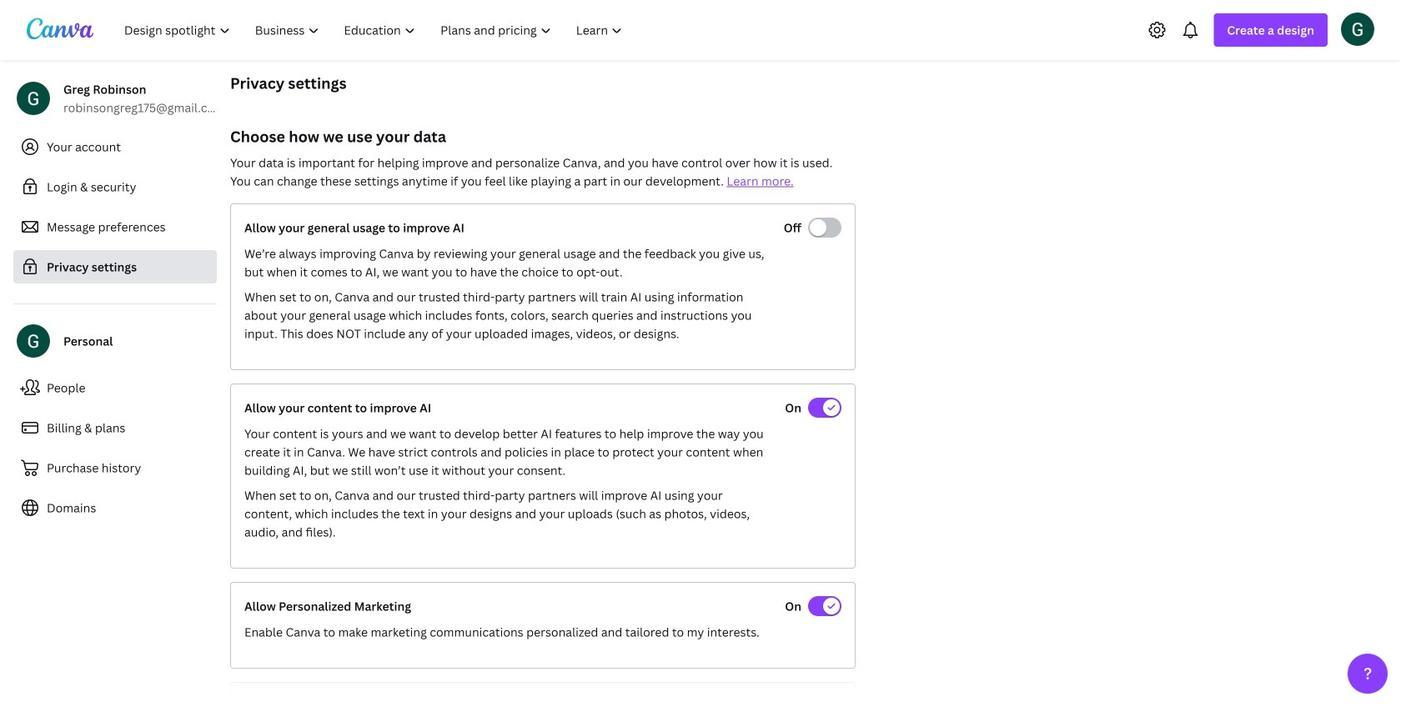 Task type: vqa. For each thing, say whether or not it's contained in the screenshot.
the 'Greg Robinson' "image"
yes



Task type: locate. For each thing, give the bounding box(es) containing it.
top level navigation element
[[113, 13, 637, 47]]



Task type: describe. For each thing, give the bounding box(es) containing it.
greg robinson image
[[1341, 12, 1375, 46]]



